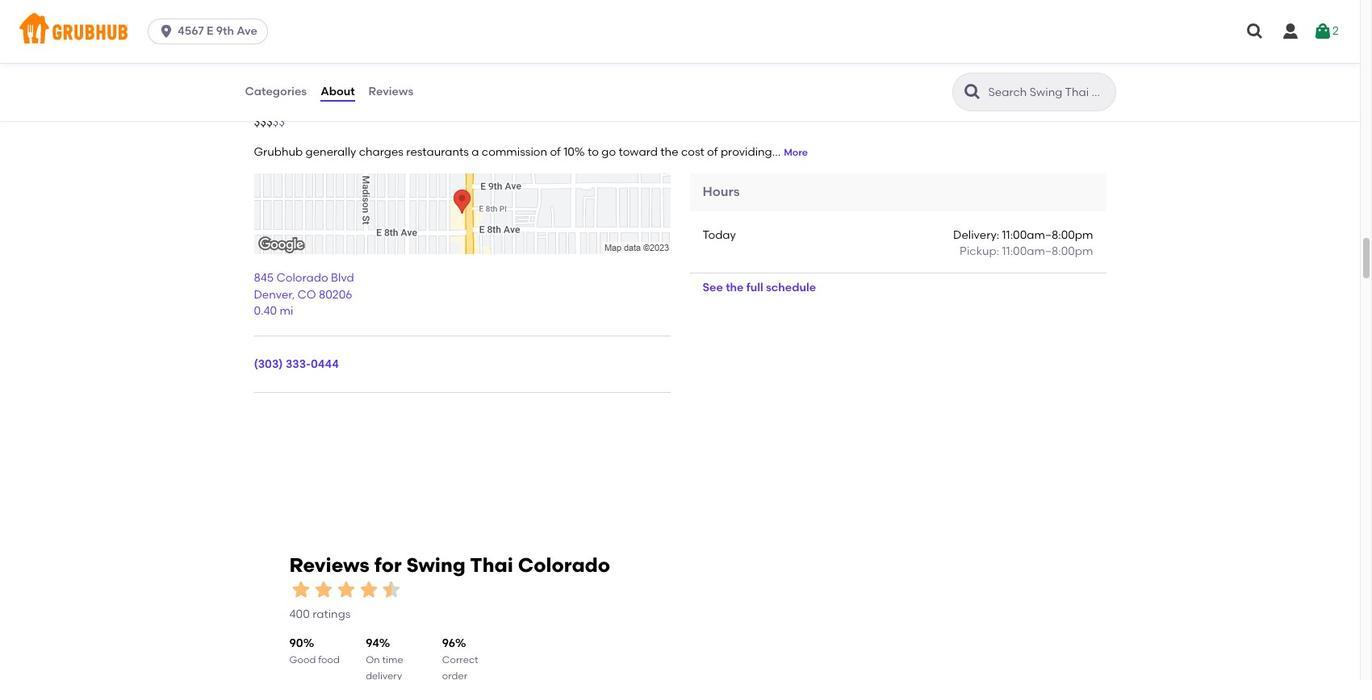 Task type: locate. For each thing, give the bounding box(es) containing it.
the left cost
[[661, 145, 679, 159]]

1 horizontal spatial thai
[[470, 554, 514, 578]]

0 horizontal spatial of
[[550, 145, 561, 159]]

reviews
[[369, 85, 414, 98], [290, 554, 370, 578]]

1 vertical spatial swing
[[407, 554, 466, 578]]

svg image inside 2 button
[[1314, 22, 1333, 41]]

0 vertical spatial reviews
[[369, 85, 414, 98]]

0 vertical spatial 11:00am–8:00pm
[[1003, 228, 1094, 242]]

svg image inside '4567 e 9th ave' button
[[158, 23, 175, 40]]

colorado
[[366, 67, 458, 91], [277, 272, 328, 285], [518, 554, 611, 578]]

ave
[[237, 24, 258, 38]]

star icon image
[[290, 579, 312, 602], [312, 579, 335, 602], [335, 579, 357, 602], [357, 579, 380, 602], [380, 579, 403, 602], [380, 579, 403, 602]]

main navigation navigation
[[0, 0, 1361, 63]]

1 vertical spatial the
[[726, 281, 744, 295]]

dinner, button
[[384, 96, 424, 114]]

search icon image
[[963, 82, 982, 102]]

96
[[442, 637, 456, 651]]

0 vertical spatial thai
[[318, 67, 361, 91]]

the
[[661, 145, 679, 159], [726, 281, 744, 295]]

cost
[[682, 145, 705, 159]]

grubhub
[[254, 145, 303, 159]]

of right cost
[[708, 145, 718, 159]]

schedule
[[766, 281, 817, 295]]

asian,
[[255, 97, 288, 111]]

1 11:00am–8:00pm from the top
[[1003, 228, 1094, 242]]

1 horizontal spatial of
[[708, 145, 718, 159]]

order
[[442, 671, 468, 681]]

for
[[374, 554, 402, 578]]

11:00am–8:00pm down delivery: 11:00am–8:00pm
[[1003, 245, 1094, 258]]

2 svg image from the left
[[1282, 22, 1301, 41]]

the left full
[[726, 281, 744, 295]]

reviews for swing thai colorado
[[290, 554, 611, 578]]

see
[[703, 281, 723, 295]]

colorado inside 845 colorado blvd denver , co 80206 0.40 mi
[[277, 272, 328, 285]]

11:00am–8:00pm for pickup: 11:00am–8:00pm
[[1003, 245, 1094, 258]]

Search Swing Thai Colorado search field
[[987, 85, 1111, 100]]

swing right for
[[407, 554, 466, 578]]

0 horizontal spatial swing
[[254, 67, 313, 91]]

400
[[290, 608, 310, 622]]

reviews button
[[368, 63, 415, 121]]

on
[[366, 655, 380, 666]]

info
[[521, 67, 559, 91]]

2 11:00am–8:00pm from the top
[[1003, 245, 1094, 258]]

about
[[321, 85, 355, 98]]

swing up asian,
[[254, 67, 313, 91]]

svg image
[[1246, 22, 1265, 41], [1282, 22, 1301, 41]]

see the full schedule
[[703, 281, 817, 295]]

asian, coffee and tea, dinner,
[[255, 97, 423, 111]]

coffee and tea, button
[[292, 96, 381, 114]]

0 horizontal spatial svg image
[[158, 23, 175, 40]]

0 horizontal spatial colorado
[[277, 272, 328, 285]]

more
[[784, 147, 808, 158]]

reviews inside button
[[369, 85, 414, 98]]

1 vertical spatial colorado
[[277, 272, 328, 285]]

providing
[[721, 145, 773, 159]]

of left 10%
[[550, 145, 561, 159]]

reviews for reviews for swing thai colorado
[[290, 554, 370, 578]]

1 horizontal spatial svg image
[[1314, 22, 1333, 41]]

blvd
[[331, 272, 354, 285]]

0444
[[311, 358, 339, 371]]

thai
[[318, 67, 361, 91], [470, 554, 514, 578]]

commission
[[482, 145, 548, 159]]

11:00am–8:00pm
[[1003, 228, 1094, 242], [1003, 245, 1094, 258]]

pickup:
[[960, 245, 1000, 258]]

2 vertical spatial colorado
[[518, 554, 611, 578]]

(303) 333-0444
[[254, 358, 339, 371]]

0 horizontal spatial the
[[661, 145, 679, 159]]

tea,
[[357, 97, 380, 111]]

1 vertical spatial 11:00am–8:00pm
[[1003, 245, 1094, 258]]

see the full schedule button
[[690, 274, 829, 303]]

svg image
[[1314, 22, 1333, 41], [158, 23, 175, 40]]

co
[[298, 288, 316, 302]]

reviews for reviews
[[369, 85, 414, 98]]

swing
[[254, 67, 313, 91], [407, 554, 466, 578]]

of
[[550, 145, 561, 159], [708, 145, 718, 159]]

11:00am–8:00pm up pickup: 11:00am–8:00pm
[[1003, 228, 1094, 242]]

delivery: 11:00am–8:00pm
[[954, 228, 1094, 242]]

time
[[382, 655, 404, 666]]

1 vertical spatial reviews
[[290, 554, 370, 578]]

asian, button
[[254, 96, 289, 114]]

0 vertical spatial swing
[[254, 67, 313, 91]]

1 horizontal spatial the
[[726, 281, 744, 295]]

full
[[747, 281, 764, 295]]

2 button
[[1314, 17, 1340, 46]]

1 horizontal spatial colorado
[[366, 67, 458, 91]]

1 of from the left
[[550, 145, 561, 159]]

94
[[366, 637, 379, 651]]

1 horizontal spatial svg image
[[1282, 22, 1301, 41]]

0 horizontal spatial svg image
[[1246, 22, 1265, 41]]

4567
[[178, 24, 204, 38]]



Task type: vqa. For each thing, say whether or not it's contained in the screenshot.
charges
yes



Task type: describe. For each thing, give the bounding box(es) containing it.
$$$
[[254, 115, 273, 129]]

1 vertical spatial thai
[[470, 554, 514, 578]]

11:00am–8:00pm for delivery: 11:00am–8:00pm
[[1003, 228, 1094, 242]]

0 vertical spatial the
[[661, 145, 679, 159]]

400 ratings
[[290, 608, 351, 622]]

dinner,
[[385, 97, 423, 111]]

0.40
[[254, 304, 277, 318]]

0 vertical spatial colorado
[[366, 67, 458, 91]]

charges
[[359, 145, 404, 159]]

menu
[[463, 67, 516, 91]]

845 colorado blvd denver , co 80206 0.40 mi
[[254, 272, 354, 318]]

1 svg image from the left
[[1246, 22, 1265, 41]]

categories button
[[244, 63, 308, 121]]

4567 e 9th ave button
[[148, 19, 274, 44]]

food
[[318, 655, 340, 666]]

333-
[[286, 358, 311, 371]]

9th
[[216, 24, 234, 38]]

generally
[[306, 145, 356, 159]]

denver
[[254, 288, 292, 302]]

2 horizontal spatial colorado
[[518, 554, 611, 578]]

845
[[254, 272, 274, 285]]

the inside see the full schedule button
[[726, 281, 744, 295]]

go
[[602, 145, 616, 159]]

and
[[333, 97, 355, 111]]

svg image for 4567 e 9th ave
[[158, 23, 175, 40]]

grubhub generally charges restaurants a commission of 10% to go toward the cost of providing ... more
[[254, 145, 808, 159]]

(303) 333-0444 button
[[254, 357, 339, 373]]

toward
[[619, 145, 658, 159]]

delivery:
[[954, 228, 1000, 242]]

0 horizontal spatial thai
[[318, 67, 361, 91]]

to
[[588, 145, 599, 159]]

categories
[[245, 85, 307, 98]]

94 on time delivery
[[366, 637, 404, 681]]

90 good food
[[290, 637, 340, 666]]

e
[[207, 24, 213, 38]]

2 of from the left
[[708, 145, 718, 159]]

10%
[[564, 145, 585, 159]]

4567 e 9th ave
[[178, 24, 258, 38]]

80206
[[319, 288, 352, 302]]

pickup: 11:00am–8:00pm
[[960, 245, 1094, 258]]

today
[[703, 228, 736, 242]]

more button
[[784, 146, 808, 160]]

hours
[[703, 184, 740, 199]]

90
[[290, 637, 303, 651]]

(303)
[[254, 358, 283, 371]]

good
[[290, 655, 316, 666]]

ratings
[[313, 608, 351, 622]]

coffee
[[293, 97, 330, 111]]

mi
[[280, 304, 293, 318]]

a
[[472, 145, 479, 159]]

about button
[[320, 63, 356, 121]]

correct
[[442, 655, 479, 666]]

...
[[773, 145, 781, 159]]

$$$$$
[[254, 115, 285, 129]]

svg image for 2
[[1314, 22, 1333, 41]]

2
[[1333, 24, 1340, 38]]

,
[[292, 288, 295, 302]]

swing thai colorado menu info
[[254, 67, 559, 91]]

delivery
[[366, 671, 402, 681]]

96 correct order
[[442, 637, 479, 681]]

1 horizontal spatial swing
[[407, 554, 466, 578]]

restaurants
[[406, 145, 469, 159]]



